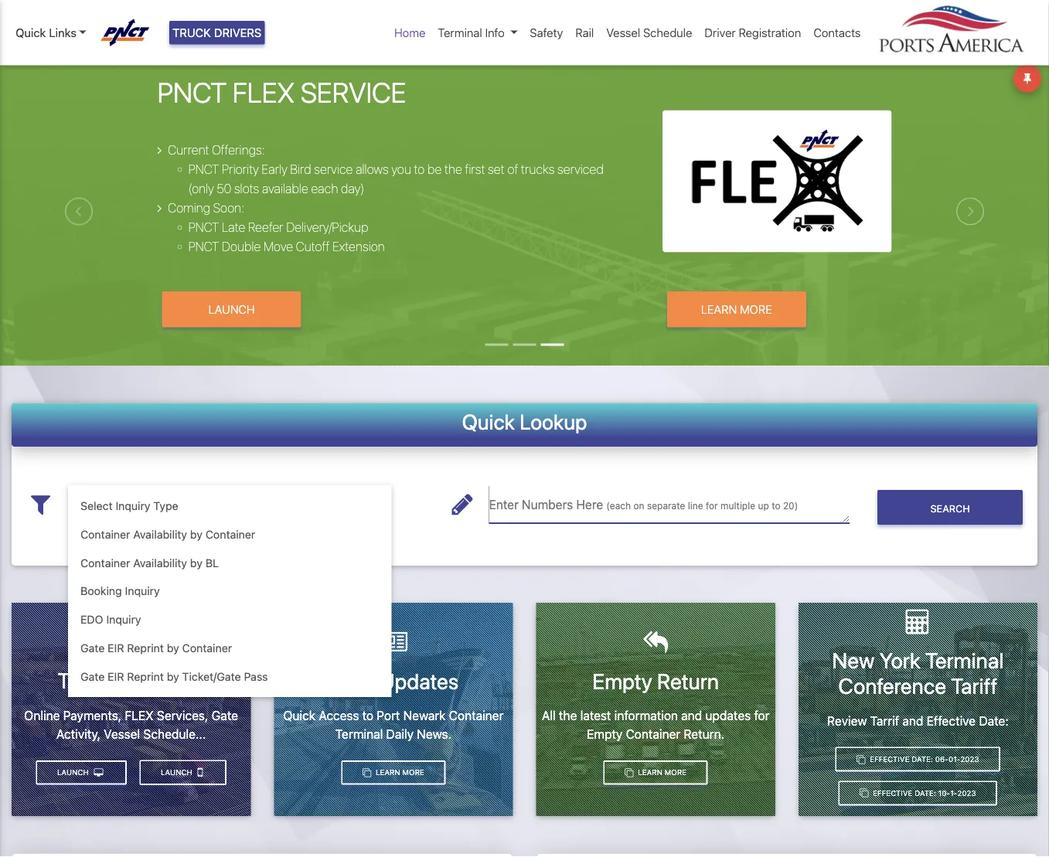 Task type: vqa. For each thing, say whether or not it's contained in the screenshot.
in
no



Task type: locate. For each thing, give the bounding box(es) containing it.
terminal info link
[[432, 18, 524, 48]]

50
[[217, 181, 231, 196]]

0 vertical spatial vessel
[[606, 26, 640, 39]]

clone image down "quick access to port newark container terminal daily news."
[[363, 769, 371, 777]]

effective
[[927, 714, 976, 729], [870, 755, 910, 764], [873, 789, 913, 798]]

to left port
[[362, 709, 374, 723]]

to left be
[[414, 162, 425, 176]]

eir for gate eir reprint by container
[[108, 642, 124, 655]]

allows
[[356, 162, 389, 176]]

gate up payments,
[[80, 670, 105, 683]]

bl
[[206, 556, 219, 569]]

for right updates
[[754, 709, 770, 723]]

flex
[[233, 76, 295, 109], [125, 708, 154, 723]]

1 vertical spatial daily
[[386, 727, 414, 742]]

1 horizontal spatial clone image
[[625, 769, 634, 777]]

learn more down all the latest information and updates for empty container return.
[[636, 768, 687, 777]]

effective date: 10-1-2023
[[871, 789, 976, 798]]

1 horizontal spatial learn
[[638, 768, 663, 777]]

drivers
[[214, 26, 262, 39]]

inquiry down "container availability by bl"
[[125, 585, 160, 598]]

priority
[[222, 162, 259, 176]]

access
[[319, 709, 359, 723]]

0 horizontal spatial to
[[362, 709, 374, 723]]

booking inquiry
[[80, 585, 160, 598]]

multiple
[[721, 501, 755, 511]]

reprint for container
[[127, 642, 164, 655]]

learn
[[376, 768, 400, 777], [638, 768, 663, 777]]

eir down edo inquiry
[[108, 642, 124, 655]]

bird
[[290, 162, 311, 176]]

1 horizontal spatial launch
[[161, 768, 194, 777]]

desktop image
[[94, 769, 103, 777]]

1 horizontal spatial learn more
[[636, 768, 687, 777]]

daily up access
[[328, 668, 375, 694]]

quick for quick lookup
[[462, 409, 515, 434]]

2 vertical spatial quick
[[283, 709, 316, 723]]

flex down tos web portal
[[125, 708, 154, 723]]

2 vertical spatial terminal
[[335, 727, 383, 742]]

1 vertical spatial gate
[[80, 670, 105, 683]]

gate down edo
[[80, 642, 105, 655]]

0 vertical spatial eir
[[108, 642, 124, 655]]

1 learn more from the left
[[374, 768, 424, 777]]

daily inside "quick access to port newark container terminal daily news."
[[386, 727, 414, 742]]

1 horizontal spatial to
[[414, 162, 425, 176]]

2 vertical spatial inquiry
[[106, 613, 141, 626]]

availability for container
[[133, 528, 187, 541]]

1 availability from the top
[[133, 528, 187, 541]]

2 horizontal spatial launch
[[208, 303, 255, 316]]

flex up offerings:
[[233, 76, 295, 109]]

terminal left info
[[438, 26, 482, 39]]

the
[[444, 162, 462, 176], [559, 709, 577, 723]]

select
[[80, 499, 113, 512]]

empty down 'latest'
[[587, 727, 623, 742]]

1 horizontal spatial flex
[[233, 76, 295, 109]]

1 vertical spatial the
[[559, 709, 577, 723]]

reprint up tos web portal
[[127, 642, 164, 655]]

angle right image left the current
[[157, 144, 162, 156]]

daily
[[328, 668, 375, 694], [386, 727, 414, 742]]

0 horizontal spatial clone image
[[363, 769, 371, 777]]

0 horizontal spatial launch link
[[36, 761, 127, 785]]

0 vertical spatial date:
[[979, 714, 1009, 729]]

0 vertical spatial effective
[[927, 714, 976, 729]]

and inside all the latest information and updates for empty container return.
[[681, 709, 702, 723]]

all the latest information and updates for empty container return.
[[542, 709, 770, 742]]

inquiry down booking inquiry
[[106, 613, 141, 626]]

1 horizontal spatial more
[[665, 768, 687, 777]]

flex inside online payments, flex services, gate activity, vessel schedule...
[[125, 708, 154, 723]]

launch left mobile icon at the bottom left of the page
[[161, 768, 194, 777]]

0 horizontal spatial daily
[[328, 668, 375, 694]]

learn more link for return
[[604, 761, 708, 785]]

0 horizontal spatial learn
[[376, 768, 400, 777]]

1 horizontal spatial daily
[[386, 727, 414, 742]]

you
[[392, 162, 411, 176]]

booking
[[80, 585, 122, 598]]

rail
[[576, 26, 594, 39]]

2 vertical spatial date:
[[915, 789, 936, 798]]

driver registration
[[705, 26, 801, 39]]

separate
[[647, 501, 685, 511]]

effective down the effective date: 06-01-2023 link
[[873, 789, 913, 798]]

2 learn more link from the left
[[604, 761, 708, 785]]

2 learn from the left
[[638, 768, 663, 777]]

1 vertical spatial vessel
[[104, 727, 140, 742]]

tariff
[[951, 674, 998, 699]]

enter numbers here (each on separate line for multiple up to 20)
[[489, 498, 798, 512]]

effective inside effective date: 10-1-2023 link
[[873, 789, 913, 798]]

terminal
[[438, 26, 482, 39], [925, 648, 1004, 673], [335, 727, 383, 742]]

1 learn from the left
[[376, 768, 400, 777]]

port
[[377, 709, 400, 723]]

learn more down "quick access to port newark container terminal daily news."
[[374, 768, 424, 777]]

york
[[880, 648, 921, 673]]

2 reprint from the top
[[127, 670, 164, 683]]

1 vertical spatial 2023
[[958, 789, 976, 798]]

0 vertical spatial availability
[[133, 528, 187, 541]]

learn down all the latest information and updates for empty container return.
[[638, 768, 663, 777]]

serviced
[[557, 162, 604, 176]]

0 vertical spatial terminal
[[438, 26, 482, 39]]

soon:
[[213, 200, 245, 215]]

availability down the container availability by container
[[133, 556, 187, 569]]

0 horizontal spatial terminal
[[335, 727, 383, 742]]

0 vertical spatial angle right image
[[157, 144, 162, 156]]

empty
[[593, 668, 652, 694], [587, 727, 623, 742]]

angle right image
[[157, 144, 162, 156], [157, 202, 162, 214]]

2 learn more from the left
[[636, 768, 687, 777]]

tos web portal
[[57, 668, 205, 694]]

0 vertical spatial quick
[[15, 26, 46, 39]]

1 vertical spatial effective
[[870, 755, 910, 764]]

review tarrif and effective date:
[[827, 714, 1009, 729]]

learn for updates
[[376, 768, 400, 777]]

learn more link for updates
[[341, 761, 446, 785]]

type
[[153, 499, 178, 512]]

2 vertical spatial to
[[362, 709, 374, 723]]

launch link down the activity, at left bottom
[[36, 761, 127, 785]]

2 horizontal spatial clone image
[[860, 789, 869, 798]]

1 horizontal spatial and
[[903, 714, 924, 729]]

terminal inside new york terminal conference tariff
[[925, 648, 1004, 673]]

container inside "quick access to port newark container terminal daily news."
[[449, 709, 504, 723]]

more down news.
[[402, 768, 424, 777]]

inquiry left type
[[116, 499, 150, 512]]

1 vertical spatial flex
[[125, 708, 154, 723]]

0 vertical spatial for
[[706, 501, 718, 511]]

date: down tariff on the right bottom of the page
[[979, 714, 1009, 729]]

learn more link down "quick access to port newark container terminal daily news."
[[341, 761, 446, 785]]

by down gate eir reprint by container
[[167, 670, 179, 683]]

availability for bl
[[133, 556, 187, 569]]

quick left lookup
[[462, 409, 515, 434]]

1 vertical spatial for
[[754, 709, 770, 723]]

20)
[[783, 501, 798, 511]]

date: left "10-"
[[915, 789, 936, 798]]

inquiry for select
[[116, 499, 150, 512]]

enter
[[489, 498, 519, 512]]

0 horizontal spatial and
[[681, 709, 702, 723]]

portal
[[151, 668, 205, 694]]

container availability by container
[[80, 528, 255, 541]]

clone image
[[363, 769, 371, 777], [625, 769, 634, 777], [860, 789, 869, 798]]

all
[[542, 709, 556, 723]]

1 horizontal spatial the
[[559, 709, 577, 723]]

1 vertical spatial eir
[[108, 670, 124, 683]]

day)
[[341, 181, 364, 196]]

effective for effective date: 06-01-2023
[[870, 755, 910, 764]]

empty inside all the latest information and updates for empty container return.
[[587, 727, 623, 742]]

1 vertical spatial availability
[[133, 556, 187, 569]]

coming soon: pnct late reefer delivery/pickup pnct double move cutoff extension
[[168, 200, 385, 254]]

1 horizontal spatial vessel
[[606, 26, 640, 39]]

review
[[827, 714, 867, 729]]

2 availability from the top
[[133, 556, 187, 569]]

vessel
[[606, 26, 640, 39], [104, 727, 140, 742]]

1 angle right image from the top
[[157, 144, 162, 156]]

date: left 06-
[[912, 755, 933, 764]]

empty up information
[[593, 668, 652, 694]]

gate eir reprint by ticket/gate pass
[[80, 670, 268, 683]]

reprint down gate eir reprint by container
[[127, 670, 164, 683]]

0 horizontal spatial learn more
[[374, 768, 424, 777]]

for
[[706, 501, 718, 511], [754, 709, 770, 723]]

2023 right "10-"
[[958, 789, 976, 798]]

launch for the desktop 'icon' at left bottom
[[57, 768, 91, 777]]

0 horizontal spatial for
[[706, 501, 718, 511]]

truck drivers link
[[169, 21, 265, 44]]

0 vertical spatial to
[[414, 162, 425, 176]]

numbers
[[522, 498, 573, 512]]

learn more link
[[341, 761, 446, 785], [604, 761, 708, 785]]

info
[[485, 26, 505, 39]]

pass
[[244, 670, 268, 683]]

0 horizontal spatial flex
[[125, 708, 154, 723]]

gate down ticket/gate
[[212, 708, 238, 723]]

learn more
[[374, 768, 424, 777], [636, 768, 687, 777]]

the right all
[[559, 709, 577, 723]]

learn more link down all the latest information and updates for empty container return.
[[604, 761, 708, 785]]

0 horizontal spatial the
[[444, 162, 462, 176]]

1 vertical spatial date:
[[912, 755, 933, 764]]

0 horizontal spatial quick
[[15, 26, 46, 39]]

pnct up the (only
[[188, 162, 219, 176]]

to inside current offerings: pnct priority early bird service allows you to be the first set of trucks serviced (only 50 slots available each day)
[[414, 162, 425, 176]]

to inside "quick access to port newark container terminal daily news."
[[362, 709, 374, 723]]

driver
[[705, 26, 736, 39]]

and up return.
[[681, 709, 702, 723]]

tos
[[57, 668, 99, 694]]

updates
[[379, 668, 459, 694]]

the right be
[[444, 162, 462, 176]]

date:
[[979, 714, 1009, 729], [912, 755, 933, 764], [915, 789, 936, 798]]

first
[[465, 162, 485, 176]]

of
[[507, 162, 518, 176]]

vessel right rail "link"
[[606, 26, 640, 39]]

1 vertical spatial quick
[[462, 409, 515, 434]]

by left the bl on the bottom of page
[[190, 556, 203, 569]]

date: for 01-
[[912, 755, 933, 764]]

by
[[190, 528, 203, 541], [190, 556, 203, 569], [167, 642, 179, 655], [167, 670, 179, 683]]

quick left access
[[283, 709, 316, 723]]

effective right clone image
[[870, 755, 910, 764]]

quick inside "quick access to port newark container terminal daily news."
[[283, 709, 316, 723]]

clone image for daily
[[363, 769, 371, 777]]

more down return.
[[665, 768, 687, 777]]

launch link down schedule...
[[139, 760, 227, 786]]

effective inside the effective date: 06-01-2023 link
[[870, 755, 910, 764]]

1 vertical spatial inquiry
[[125, 585, 160, 598]]

0 horizontal spatial launch
[[57, 768, 91, 777]]

and right tarrif at the bottom right
[[903, 714, 924, 729]]

2 eir from the top
[[108, 670, 124, 683]]

2 horizontal spatial to
[[772, 501, 781, 511]]

vessel down payments,
[[104, 727, 140, 742]]

1 horizontal spatial learn more link
[[604, 761, 708, 785]]

launch left the desktop 'icon' at left bottom
[[57, 768, 91, 777]]

contacts link
[[807, 18, 867, 48]]

0 vertical spatial gate
[[80, 642, 105, 655]]

gate for gate eir reprint by container
[[80, 642, 105, 655]]

0 vertical spatial 2023
[[961, 755, 979, 764]]

1 vertical spatial angle right image
[[157, 202, 162, 214]]

launch down double
[[208, 303, 255, 316]]

gate for gate eir reprint by ticket/gate pass
[[80, 670, 105, 683]]

1 eir from the top
[[108, 642, 124, 655]]

2023 for 01-
[[961, 755, 979, 764]]

terminal up tariff on the right bottom of the page
[[925, 648, 1004, 673]]

1 horizontal spatial launch link
[[139, 760, 227, 786]]

quick
[[15, 26, 46, 39], [462, 409, 515, 434], [283, 709, 316, 723]]

1 vertical spatial reprint
[[127, 670, 164, 683]]

online
[[24, 708, 60, 723]]

to right up in the right bottom of the page
[[772, 501, 781, 511]]

1 vertical spatial to
[[772, 501, 781, 511]]

angle right image left the "coming"
[[157, 202, 162, 214]]

more
[[402, 768, 424, 777], [665, 768, 687, 777]]

availability down type
[[133, 528, 187, 541]]

terminal down access
[[335, 727, 383, 742]]

2 vertical spatial gate
[[212, 708, 238, 723]]

eir right tos
[[108, 670, 124, 683]]

registration
[[739, 26, 801, 39]]

service
[[314, 162, 353, 176]]

learn down "quick access to port newark container terminal daily news."
[[376, 768, 400, 777]]

contacts
[[814, 26, 861, 39]]

clone image
[[857, 755, 866, 764]]

vessel inside online payments, flex services, gate activity, vessel schedule...
[[104, 727, 140, 742]]

clone image down all the latest information and updates for empty container return.
[[625, 769, 634, 777]]

inquiry for edo
[[106, 613, 141, 626]]

1 horizontal spatial for
[[754, 709, 770, 723]]

daily down port
[[386, 727, 414, 742]]

container up news.
[[449, 709, 504, 723]]

2 horizontal spatial terminal
[[925, 648, 1004, 673]]

service
[[301, 76, 406, 109]]

2 vertical spatial effective
[[873, 789, 913, 798]]

1 horizontal spatial terminal
[[438, 26, 482, 39]]

1 vertical spatial terminal
[[925, 648, 1004, 673]]

2 more from the left
[[665, 768, 687, 777]]

search button
[[878, 490, 1023, 525]]

None text field
[[489, 486, 850, 524]]

None text field
[[68, 486, 345, 524]]

quick left links
[[15, 26, 46, 39]]

available
[[262, 181, 308, 196]]

2023 right 06-
[[961, 755, 979, 764]]

container down information
[[626, 727, 681, 742]]

0 vertical spatial inquiry
[[116, 499, 150, 512]]

rail link
[[569, 18, 600, 48]]

1 reprint from the top
[[127, 642, 164, 655]]

for right line
[[706, 501, 718, 511]]

0 horizontal spatial learn more link
[[341, 761, 446, 785]]

1 vertical spatial empty
[[587, 727, 623, 742]]

activity,
[[56, 727, 101, 742]]

2023
[[961, 755, 979, 764], [958, 789, 976, 798]]

clone image down clone image
[[860, 789, 869, 798]]

effective up 01-
[[927, 714, 976, 729]]

2 angle right image from the top
[[157, 202, 162, 214]]

2 horizontal spatial quick
[[462, 409, 515, 434]]

0 horizontal spatial vessel
[[104, 727, 140, 742]]

0 vertical spatial the
[[444, 162, 462, 176]]

container up the bl on the bottom of page
[[206, 528, 255, 541]]

0 vertical spatial reprint
[[127, 642, 164, 655]]

1 more from the left
[[402, 768, 424, 777]]

06-
[[935, 755, 949, 764]]

1 learn more link from the left
[[341, 761, 446, 785]]

1 horizontal spatial quick
[[283, 709, 316, 723]]

0 horizontal spatial more
[[402, 768, 424, 777]]

reefer
[[248, 220, 283, 234]]

gate inside online payments, flex services, gate activity, vessel schedule...
[[212, 708, 238, 723]]

coming
[[168, 200, 210, 215]]

to
[[414, 162, 425, 176], [772, 501, 781, 511], [362, 709, 374, 723]]



Task type: describe. For each thing, give the bounding box(es) containing it.
updates
[[705, 709, 751, 723]]

current
[[168, 142, 209, 157]]

pnct flex service
[[157, 76, 406, 109]]

pnct left double
[[188, 239, 219, 254]]

extension
[[332, 239, 385, 254]]

home link
[[388, 18, 432, 48]]

each
[[311, 181, 338, 196]]

web
[[103, 668, 146, 694]]

eir for gate eir reprint by ticket/gate pass
[[108, 670, 124, 683]]

search
[[931, 502, 970, 514]]

terminal info
[[438, 26, 505, 39]]

current offerings: pnct priority early bird service allows you to be the first set of trucks serviced (only 50 slots available each day)
[[168, 142, 604, 196]]

select inquiry type
[[80, 499, 178, 512]]

container down select
[[80, 528, 130, 541]]

0 vertical spatial empty
[[593, 668, 652, 694]]

launch for mobile icon at the bottom left of the page
[[161, 768, 194, 777]]

be
[[428, 162, 442, 176]]

home
[[394, 26, 426, 39]]

late
[[222, 220, 245, 234]]

container availability by bl
[[80, 556, 219, 569]]

effective date: 10-1-2023 link
[[839, 781, 998, 806]]

0 vertical spatial daily
[[328, 668, 375, 694]]

conference
[[838, 674, 946, 699]]

return
[[657, 668, 719, 694]]

services,
[[157, 708, 208, 723]]

tarrif
[[870, 714, 899, 729]]

schedule...
[[143, 727, 206, 742]]

quick for quick access to port newark container terminal daily news.
[[283, 709, 316, 723]]

container inside all the latest information and updates for empty container return.
[[626, 727, 681, 742]]

quick for quick links
[[15, 26, 46, 39]]

learn more for return
[[636, 768, 687, 777]]

10-
[[938, 789, 950, 798]]

by up "container availability by bl"
[[190, 528, 203, 541]]

trucks
[[521, 162, 555, 176]]

launch button
[[162, 292, 301, 328]]

effective date: 06-01-2023
[[868, 755, 979, 764]]

flexible service image
[[0, 57, 1049, 453]]

more for return
[[665, 768, 687, 777]]

vessel inside vessel schedule link
[[606, 26, 640, 39]]

return.
[[684, 727, 724, 742]]

0 vertical spatial flex
[[233, 76, 295, 109]]

quick links
[[15, 26, 76, 39]]

online payments, flex services, gate activity, vessel schedule...
[[24, 708, 238, 742]]

latest
[[580, 709, 611, 723]]

daily updates
[[328, 668, 459, 694]]

cutoff
[[296, 239, 330, 254]]

empty return
[[593, 668, 719, 694]]

angle right image for coming
[[157, 202, 162, 214]]

quick lookup
[[462, 409, 587, 434]]

2023 for 1-
[[958, 789, 976, 798]]

newark
[[403, 709, 446, 723]]

pnct down the "coming"
[[188, 220, 219, 234]]

double
[[222, 239, 261, 254]]

the inside current offerings: pnct priority early bird service allows you to be the first set of trucks serviced (only 50 slots available each day)
[[444, 162, 462, 176]]

schedule
[[643, 26, 692, 39]]

clone image for empty
[[625, 769, 634, 777]]

slots
[[234, 181, 259, 196]]

pnct inside current offerings: pnct priority early bird service allows you to be the first set of trucks serviced (only 50 slots available each day)
[[188, 162, 219, 176]]

the inside all the latest information and updates for empty container return.
[[559, 709, 577, 723]]

for inside all the latest information and updates for empty container return.
[[754, 709, 770, 723]]

learn more for updates
[[374, 768, 424, 777]]

angle right image for current
[[157, 144, 162, 156]]

new
[[832, 648, 875, 673]]

inquiry for booking
[[125, 585, 160, 598]]

container up booking
[[80, 556, 130, 569]]

set
[[488, 162, 505, 176]]

terminal inside "link"
[[438, 26, 482, 39]]

effective date: 06-01-2023 link
[[836, 747, 1001, 772]]

reprint for ticket/gate
[[127, 670, 164, 683]]

launch inside button
[[208, 303, 255, 316]]

by up gate eir reprint by ticket/gate pass
[[167, 642, 179, 655]]

delivery/pickup
[[286, 220, 368, 234]]

up
[[758, 501, 769, 511]]

safety
[[530, 26, 563, 39]]

container up ticket/gate
[[182, 642, 232, 655]]

truck
[[172, 26, 211, 39]]

line
[[688, 501, 703, 511]]

gate eir reprint by container
[[80, 642, 232, 655]]

clone image inside effective date: 10-1-2023 link
[[860, 789, 869, 798]]

ticket/gate
[[182, 670, 241, 683]]

1-
[[950, 789, 958, 798]]

more for updates
[[402, 768, 424, 777]]

edo inquiry
[[80, 613, 141, 626]]

1 launch link from the left
[[139, 760, 227, 786]]

date: for 1-
[[915, 789, 936, 798]]

quick links link
[[15, 24, 86, 41]]

01-
[[949, 755, 961, 764]]

links
[[49, 26, 76, 39]]

new york terminal conference tariff
[[832, 648, 1004, 699]]

mobile image
[[198, 766, 203, 779]]

(each
[[606, 501, 631, 511]]

on
[[634, 501, 644, 511]]

news.
[[417, 727, 452, 742]]

to inside enter numbers here (each on separate line for multiple up to 20)
[[772, 501, 781, 511]]

safety link
[[524, 18, 569, 48]]

driver registration link
[[699, 18, 807, 48]]

2 launch link from the left
[[36, 761, 127, 785]]

effective for effective date: 10-1-2023
[[873, 789, 913, 798]]

offerings:
[[212, 142, 265, 157]]

here
[[576, 498, 603, 512]]

learn for return
[[638, 768, 663, 777]]

truck drivers
[[172, 26, 262, 39]]

terminal inside "quick access to port newark container terminal daily news."
[[335, 727, 383, 742]]

vessel schedule link
[[600, 18, 699, 48]]

move
[[264, 239, 293, 254]]

for inside enter numbers here (each on separate line for multiple up to 20)
[[706, 501, 718, 511]]

information
[[614, 709, 678, 723]]

pnct up the current
[[157, 76, 227, 109]]



